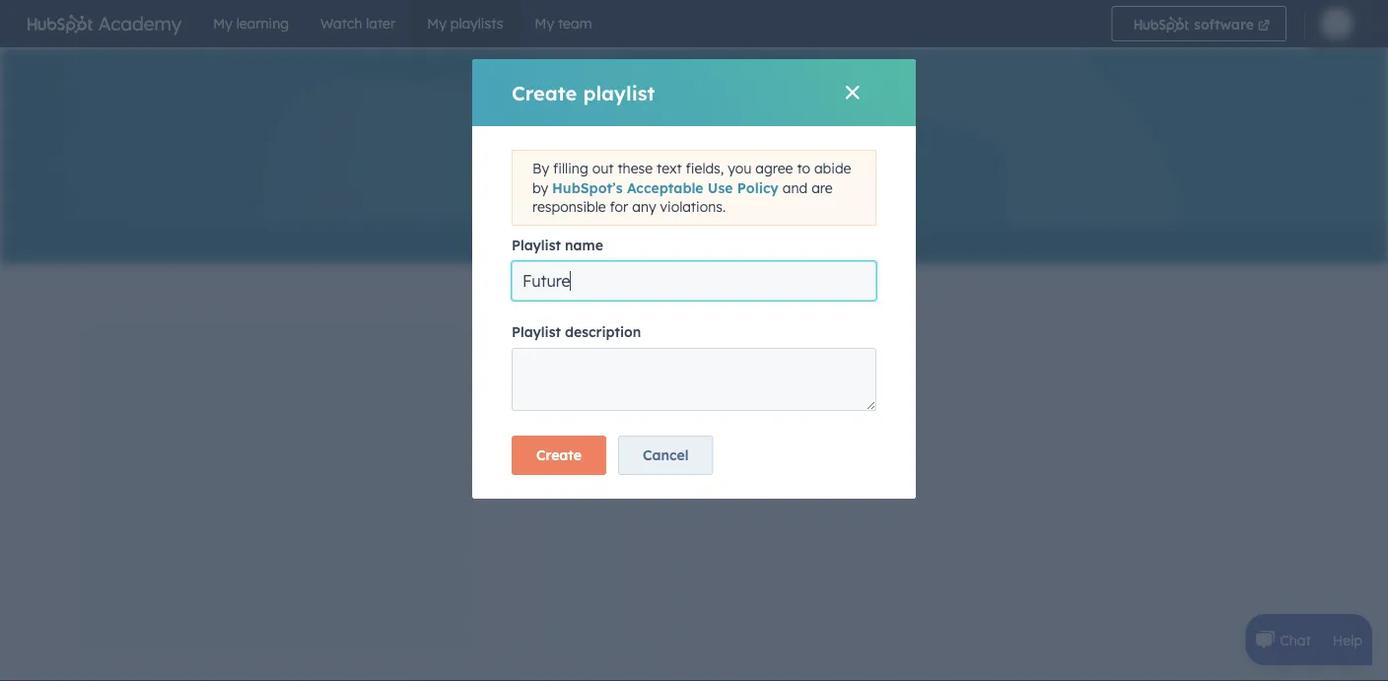 Task type: locate. For each thing, give the bounding box(es) containing it.
my team link
[[519, 0, 608, 47]]

0 vertical spatial my playlists
[[427, 15, 503, 32]]

create playlist
[[512, 80, 655, 105]]

0 horizontal spatial hubspot_logo image
[[28, 15, 93, 34]]

my team
[[535, 15, 592, 32]]

playlists
[[450, 15, 503, 32], [69, 235, 125, 252]]

my playlists
[[427, 15, 503, 32], [44, 235, 125, 252]]

by
[[533, 160, 549, 177]]

0 vertical spatial my playlists link
[[411, 0, 519, 47]]

watch later link
[[305, 0, 411, 47]]

my for the right my playlists 'link'
[[427, 15, 447, 32]]

1 horizontal spatial my playlists link
[[411, 0, 519, 47]]

hubspot_logo image
[[28, 15, 93, 34], [1135, 17, 1190, 33]]

1 vertical spatial playlist
[[512, 236, 561, 254]]

any
[[632, 198, 656, 216]]

my for my team link
[[535, 15, 554, 32]]

watch
[[321, 15, 362, 32]]

1 horizontal spatial my playlists
[[427, 15, 503, 32]]

1 horizontal spatial playlists
[[450, 15, 503, 32]]

2 vertical spatial playlist
[[512, 323, 561, 341]]

filling
[[553, 160, 588, 177]]

create inside create button
[[536, 447, 582, 464]]

description
[[565, 323, 641, 341]]

1 vertical spatial create
[[536, 447, 582, 464]]

agree
[[756, 160, 793, 177]]

1 vertical spatial my playlists link
[[24, 232, 125, 257]]

playlist up "use" in the top right of the page
[[665, 138, 724, 160]]

playlist left description
[[512, 323, 561, 341]]

by filling out these text fields, you agree to abide by
[[533, 160, 852, 196]]

acceptable
[[627, 179, 704, 196]]

Playlist description text field
[[512, 348, 877, 411]]

navigation
[[197, 0, 1092, 47]]

playlist left name
[[512, 236, 561, 254]]

1 vertical spatial my playlists
[[44, 235, 125, 252]]

0 vertical spatial create
[[512, 80, 577, 105]]

fields,
[[686, 160, 724, 177]]

violations.
[[660, 198, 726, 216]]

create button
[[512, 436, 606, 475]]

help
[[1333, 631, 1363, 649]]

0 vertical spatial playlist
[[665, 138, 724, 160]]

0 horizontal spatial my playlists
[[44, 235, 125, 252]]

my
[[213, 15, 233, 32], [427, 15, 447, 32], [535, 15, 554, 32], [44, 235, 65, 252]]

hubspot_logo image for academy
[[28, 15, 93, 34]]

hubspot_logo image for software
[[1135, 17, 1190, 33]]

these
[[618, 160, 653, 177]]

my playlists inside navigation
[[427, 15, 503, 32]]

my playlists link
[[411, 0, 519, 47], [24, 232, 125, 257]]

policy
[[738, 179, 779, 196]]

playlist
[[583, 80, 655, 105]]

Playlist name text field
[[512, 261, 877, 301]]

create
[[512, 80, 577, 105], [536, 447, 582, 464]]

to
[[797, 160, 811, 177]]

1 horizontal spatial hubspot_logo image
[[1135, 17, 1190, 33]]

playlist
[[665, 138, 724, 160], [512, 236, 561, 254], [512, 323, 561, 341]]

later
[[366, 15, 396, 32]]

0 horizontal spatial my playlists link
[[24, 232, 125, 257]]

navigation containing my learning
[[197, 0, 1092, 47]]

hubspot's acceptable use policy
[[552, 179, 779, 196]]

0 vertical spatial playlists
[[450, 15, 503, 32]]

0 horizontal spatial playlists
[[69, 235, 125, 252]]



Task type: vqa. For each thing, say whether or not it's contained in the screenshot.
installs associated with Make
no



Task type: describe. For each thing, give the bounding box(es) containing it.
create for create
[[536, 447, 582, 464]]

my for my learning link
[[213, 15, 233, 32]]

my learning
[[213, 15, 289, 32]]

playlist for playlist
[[665, 138, 724, 160]]

learning
[[236, 15, 289, 32]]

and are responsible for any violations.
[[533, 179, 833, 216]]

abide
[[815, 160, 852, 177]]

playlist name
[[512, 236, 603, 254]]

create for create playlist
[[512, 80, 577, 105]]

are
[[812, 179, 833, 196]]

my learning link
[[197, 0, 305, 47]]

watch later
[[321, 15, 396, 32]]

academy
[[93, 12, 182, 36]]

name
[[565, 236, 603, 254]]

hubspot's acceptable use policy link
[[552, 179, 779, 196]]

out
[[592, 160, 614, 177]]

playlist for playlist name
[[512, 236, 561, 254]]

chat
[[1280, 631, 1311, 649]]

cancel link
[[618, 436, 714, 475]]

responsible
[[533, 198, 606, 216]]

close image
[[845, 86, 861, 102]]

and
[[783, 179, 808, 196]]

you
[[728, 160, 752, 177]]

hubspot's
[[552, 179, 623, 196]]

1 vertical spatial playlists
[[69, 235, 125, 252]]

by
[[533, 179, 548, 196]]

text
[[657, 160, 682, 177]]

playlists inside navigation
[[450, 15, 503, 32]]

use
[[708, 179, 733, 196]]

playlist for playlist description
[[512, 323, 561, 341]]

for
[[610, 198, 628, 216]]

playlist description
[[512, 323, 641, 341]]

team
[[558, 15, 592, 32]]

software
[[1190, 16, 1254, 33]]

cancel
[[643, 447, 689, 464]]



